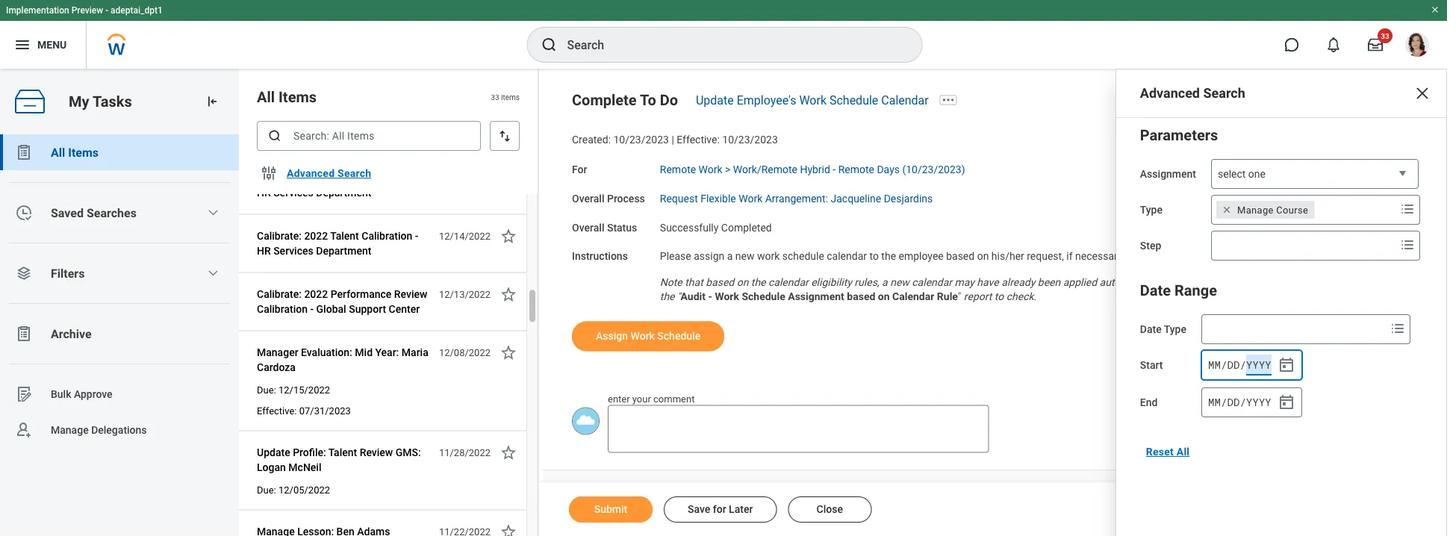 Task type: locate. For each thing, give the bounding box(es) containing it.
parameters button
[[1140, 126, 1218, 144]]

date
[[1140, 282, 1171, 299], [1140, 323, 1162, 336]]

yyyy up end group
[[1247, 358, 1272, 372]]

advanced
[[1140, 86, 1200, 101], [287, 167, 335, 179]]

1 vertical spatial hr
[[257, 245, 271, 257]]

1 horizontal spatial type
[[1164, 323, 1187, 336]]

work right the employee's
[[800, 93, 827, 107]]

- inside calibrate: 2022 performance review calibration - global support center
[[310, 303, 314, 316]]

on down rules,
[[878, 290, 890, 303]]

0 horizontal spatial schedule
[[658, 330, 701, 342]]

type up step
[[1140, 204, 1163, 216]]

based down rules,
[[847, 290, 876, 303]]

1 overall from the top
[[572, 192, 605, 205]]

0 horizontal spatial advanced search
[[287, 167, 371, 179]]

update up logan
[[257, 447, 290, 459]]

update inside update profile: talent review gms: logan mcneil
[[257, 447, 290, 459]]

1 vertical spatial to
[[995, 290, 1004, 303]]

clipboard image inside archive button
[[15, 325, 33, 343]]

due: for update profile: talent review gms: logan mcneil
[[257, 485, 276, 496]]

1 vertical spatial calibrate:
[[257, 230, 302, 242]]

advanced search
[[1140, 86, 1246, 101], [287, 167, 371, 179]]

0 horizontal spatial review
[[360, 447, 393, 459]]

yyyy for start
[[1247, 358, 1272, 372]]

dd inside end group
[[1228, 396, 1240, 409]]

1 horizontal spatial advanced search
[[1140, 86, 1246, 101]]

0 vertical spatial due:
[[257, 385, 276, 396]]

a
[[727, 250, 733, 263], [882, 276, 888, 289]]

complete
[[572, 91, 637, 109]]

manage right x small image
[[1238, 204, 1274, 215]]

" inside note that based on the calendar eligibility rules, a new calendar may have already been applied automatically based on the changes entered on the position. use the "
[[677, 290, 681, 303]]

1 horizontal spatial assignment
[[1140, 168, 1197, 180]]

2 vertical spatial calibrate:
[[257, 288, 302, 301]]

overall for overall status
[[572, 221, 605, 234]]

calendar up rule in the bottom right of the page
[[912, 276, 952, 289]]

overall process
[[572, 192, 645, 205]]

|
[[672, 134, 674, 146]]

the left changes
[[1210, 276, 1225, 289]]

work for flexible
[[739, 192, 763, 205]]

1 vertical spatial 2022
[[304, 230, 328, 242]]

all inside advanced search 'dialog'
[[1177, 446, 1190, 458]]

calibrate: 2022 talent calibration - hr services department button up performance at bottom left
[[257, 227, 431, 260]]

12/08/2022
[[439, 347, 491, 359]]

review inside calibrate: 2022 performance review calibration - global support center
[[394, 288, 428, 301]]

advanced search button
[[281, 158, 377, 188]]

search up parameters button at top right
[[1204, 86, 1246, 101]]

employee's
[[737, 93, 797, 107]]

clipboard image inside all items button
[[15, 143, 33, 161]]

based right automatically
[[1165, 276, 1194, 289]]

update profile: talent review gms: logan mcneil
[[257, 447, 421, 474]]

your
[[632, 393, 651, 404]]

0 vertical spatial advanced
[[1140, 86, 1200, 101]]

0 vertical spatial schedule
[[830, 93, 879, 107]]

calibration up performance at bottom left
[[362, 230, 413, 242]]

1 vertical spatial clipboard image
[[15, 325, 33, 343]]

2 star image from the top
[[500, 286, 518, 304]]

0 vertical spatial items
[[279, 88, 317, 106]]

0 vertical spatial new
[[736, 250, 755, 263]]

star image
[[500, 227, 518, 245], [500, 286, 518, 304], [500, 444, 518, 462], [500, 523, 518, 536]]

update for update employee's work schedule calendar
[[696, 93, 734, 107]]

date range group
[[1140, 279, 1423, 419]]

2 hr from the top
[[257, 245, 271, 257]]

course
[[1277, 204, 1309, 215]]

calibration down search: all items text box
[[362, 172, 413, 184]]

assignment down parameters
[[1140, 168, 1197, 180]]

1 vertical spatial star image
[[500, 344, 518, 362]]

1 vertical spatial mm / dd / yyyy
[[1209, 396, 1272, 409]]

1 vertical spatial prompts image
[[1389, 320, 1407, 338]]

type down date range button
[[1164, 323, 1187, 336]]

review
[[394, 288, 428, 301], [360, 447, 393, 459]]

1 horizontal spatial manage
[[1238, 204, 1274, 215]]

yyyy inside start group
[[1247, 358, 1272, 372]]

1 vertical spatial calibrate: 2022 talent calibration - hr services department button
[[257, 227, 431, 260]]

1 vertical spatial services
[[273, 245, 314, 257]]

report
[[964, 290, 992, 303]]

due:
[[257, 385, 276, 396], [257, 485, 276, 496]]

" down may
[[958, 290, 962, 303]]

yyyy down start group
[[1247, 396, 1272, 409]]

items up search image in the top of the page
[[279, 88, 317, 106]]

calendar left rule in the bottom right of the page
[[893, 290, 935, 303]]

dd inside start group
[[1228, 358, 1240, 372]]

1 horizontal spatial a
[[882, 276, 888, 289]]

due: for manager evaluation: mid year: maria cardoza
[[257, 385, 276, 396]]

position.
[[1339, 276, 1379, 289]]

parameters group
[[1140, 123, 1423, 261]]

2 vertical spatial 2022
[[304, 288, 328, 301]]

rule
[[937, 290, 958, 303]]

1 horizontal spatial review
[[394, 288, 428, 301]]

1 clipboard image from the top
[[15, 143, 33, 161]]

hr for 2nd calibrate: 2022 talent calibration - hr services department button from the bottom
[[257, 187, 271, 199]]

0 vertical spatial prompts image
[[1399, 200, 1417, 218]]

x image
[[1414, 84, 1432, 102]]

1 vertical spatial search
[[338, 167, 371, 179]]

>
[[725, 163, 731, 176]]

/
[[1221, 358, 1227, 372], [1240, 358, 1246, 372], [1221, 396, 1227, 409], [1240, 396, 1246, 409]]

x small image
[[1220, 202, 1235, 217]]

department up performance at bottom left
[[316, 245, 372, 257]]

0 vertical spatial talent
[[330, 172, 359, 184]]

due: down cardoza
[[257, 385, 276, 396]]

- right audit on the bottom
[[708, 290, 712, 303]]

yyyy inside end group
[[1247, 396, 1272, 409]]

1 horizontal spatial remote
[[839, 163, 875, 176]]

1 " from the left
[[677, 290, 681, 303]]

update profile: talent review gms: logan mcneil button
[[257, 444, 431, 477]]

all items inside item list element
[[257, 88, 317, 106]]

talent inside update profile: talent review gms: logan mcneil
[[328, 447, 357, 459]]

3 star image from the top
[[500, 444, 518, 462]]

2 calibrate: from the top
[[257, 230, 302, 242]]

1 vertical spatial schedule
[[742, 290, 786, 303]]

calibrate: 2022 performance review calibration - global support center
[[257, 288, 428, 316]]

assign work schedule
[[596, 330, 701, 342]]

1 vertical spatial review
[[360, 447, 393, 459]]

calibrate: 2022 talent calibration - hr services department button down search: all items text box
[[257, 169, 431, 202]]

all items up search image in the top of the page
[[257, 88, 317, 106]]

calibrate: 2022 talent calibration - hr services department for 2nd calibrate: 2022 talent calibration - hr services department button from the bottom
[[257, 172, 419, 199]]

12/14/2022
[[439, 231, 491, 242]]

0 horizontal spatial manage
[[51, 424, 89, 436]]

manage inside option
[[1238, 204, 1274, 215]]

2 services from the top
[[273, 245, 314, 257]]

0 vertical spatial mm / dd / yyyy
[[1209, 358, 1272, 372]]

1 horizontal spatial new
[[890, 276, 910, 289]]

1 vertical spatial effective:
[[257, 406, 297, 417]]

0 vertical spatial update
[[696, 93, 734, 107]]

calibrate: down configure image
[[257, 230, 302, 242]]

Date Type field
[[1202, 316, 1386, 343]]

review up center
[[394, 288, 428, 301]]

on
[[977, 250, 989, 263], [737, 276, 749, 289], [1196, 276, 1208, 289], [1308, 276, 1319, 289], [878, 290, 890, 303]]

1 vertical spatial calibration
[[362, 230, 413, 242]]

0 vertical spatial star image
[[1230, 94, 1248, 112]]

2 horizontal spatial schedule
[[830, 93, 879, 107]]

0 vertical spatial a
[[727, 250, 733, 263]]

star image right 12/08/2022
[[500, 344, 518, 362]]

calibration
[[362, 172, 413, 184], [362, 230, 413, 242], [257, 303, 308, 316]]

calendar
[[827, 250, 867, 263], [769, 276, 809, 289], [912, 276, 952, 289]]

start
[[1140, 359, 1163, 372]]

0 vertical spatial services
[[273, 187, 314, 199]]

talent for 11/28/2022
[[328, 447, 357, 459]]

manage down the bulk
[[51, 424, 89, 436]]

work for -
[[715, 290, 739, 303]]

0 vertical spatial mm
[[1209, 358, 1221, 372]]

calendar image inside end group
[[1278, 394, 1296, 412]]

1 vertical spatial department
[[316, 245, 372, 257]]

instructions
[[572, 250, 628, 263]]

services down configure image
[[273, 187, 314, 199]]

2 dd from the top
[[1228, 396, 1240, 409]]

advanced inside "button"
[[287, 167, 335, 179]]

start group
[[1202, 350, 1303, 380]]

1 mm / dd / yyyy from the top
[[1209, 358, 1272, 372]]

items down my
[[68, 145, 99, 159]]

0 horizontal spatial update
[[257, 447, 290, 459]]

calibrate: 2022 talent calibration - hr services department down search: all items text box
[[257, 172, 419, 199]]

2 due: from the top
[[257, 485, 276, 496]]

services for 2nd calibrate: 2022 talent calibration - hr services department button from the bottom
[[273, 187, 314, 199]]

1 horizontal spatial star image
[[1230, 94, 1248, 112]]

2 overall from the top
[[572, 221, 605, 234]]

10/23/2023 up work/remote
[[723, 134, 778, 146]]

status
[[607, 221, 637, 234]]

due: down logan
[[257, 485, 276, 496]]

" down note
[[677, 290, 681, 303]]

1 vertical spatial items
[[68, 145, 99, 159]]

update employee's work schedule calendar
[[696, 93, 929, 107]]

prompts image for date type
[[1389, 320, 1407, 338]]

1 date from the top
[[1140, 282, 1171, 299]]

2 clipboard image from the top
[[15, 325, 33, 343]]

overall up instructions
[[572, 221, 605, 234]]

prompts image inside parameters group
[[1399, 200, 1417, 218]]

calendar image down the date type field at the bottom of page
[[1278, 356, 1296, 374]]

mm / dd / yyyy down start group
[[1209, 396, 1272, 409]]

assignment inside parameters group
[[1140, 168, 1197, 180]]

1 horizontal spatial search
[[1204, 86, 1246, 101]]

manager
[[257, 347, 298, 359]]

work up the completed
[[739, 192, 763, 205]]

3 calibrate: from the top
[[257, 288, 302, 301]]

calendar image
[[1278, 356, 1296, 374], [1278, 394, 1296, 412]]

remote up jacqueline
[[839, 163, 875, 176]]

0 vertical spatial hr
[[257, 187, 271, 199]]

update for update profile: talent review gms: logan mcneil
[[257, 447, 290, 459]]

calibrate: 2022 talent calibration - hr services department up performance at bottom left
[[257, 230, 419, 257]]

mm up end group
[[1209, 358, 1221, 372]]

request,
[[1027, 250, 1064, 263]]

date up start
[[1140, 323, 1162, 336]]

mm / dd / yyyy inside start group
[[1209, 358, 1272, 372]]

1 horizontal spatial effective:
[[677, 134, 720, 146]]

list containing all items
[[0, 134, 239, 448]]

1 horizontal spatial items
[[279, 88, 317, 106]]

department
[[316, 187, 372, 199], [316, 245, 372, 257]]

parameters
[[1140, 126, 1218, 144]]

my tasks element
[[0, 69, 239, 536]]

reset all
[[1146, 446, 1190, 458]]

department down search: all items text box
[[316, 187, 372, 199]]

33 items
[[491, 92, 520, 101]]

0 horizontal spatial items
[[68, 145, 99, 159]]

0 vertical spatial calendar image
[[1278, 356, 1296, 374]]

prompts image up prompts image
[[1399, 200, 1417, 218]]

star image up the select one
[[1230, 94, 1248, 112]]

remote up request
[[660, 163, 696, 176]]

talent right 'profile:'
[[328, 447, 357, 459]]

1 vertical spatial date
[[1140, 323, 1162, 336]]

on right the that
[[737, 276, 749, 289]]

services
[[273, 187, 314, 199], [273, 245, 314, 257]]

clipboard image for archive
[[15, 325, 33, 343]]

overall down the for
[[572, 192, 605, 205]]

assignment down eligibility
[[788, 290, 845, 303]]

approve
[[74, 388, 113, 400]]

automatically
[[1100, 276, 1163, 289]]

2 2022 from the top
[[304, 230, 328, 242]]

new down please assign a new work schedule calendar to the employee based on his/her request, if necessary.
[[890, 276, 910, 289]]

1 vertical spatial assignment
[[788, 290, 845, 303]]

1 vertical spatial type
[[1164, 323, 1187, 336]]

0 vertical spatial calibrate: 2022 talent calibration - hr services department button
[[257, 169, 431, 202]]

2022 right configure image
[[304, 172, 328, 184]]

dd down start group
[[1228, 396, 1240, 409]]

11/28/2022
[[439, 447, 491, 459]]

end group
[[1202, 388, 1303, 418]]

reset
[[1146, 446, 1174, 458]]

07/31/2023
[[299, 406, 351, 417]]

successfully completed
[[660, 221, 772, 234]]

overall
[[572, 192, 605, 205], [572, 221, 605, 234]]

0 vertical spatial date
[[1140, 282, 1171, 299]]

to down have at bottom
[[995, 290, 1004, 303]]

calibrate: down search image in the top of the page
[[257, 172, 302, 184]]

1 vertical spatial manage
[[51, 424, 89, 436]]

effective:
[[677, 134, 720, 146], [257, 406, 297, 417]]

1 star image from the top
[[500, 227, 518, 245]]

0 horizontal spatial 10/23/2023
[[614, 134, 669, 146]]

1 due: from the top
[[257, 385, 276, 396]]

2 date from the top
[[1140, 323, 1162, 336]]

mm inside start group
[[1209, 358, 1221, 372]]

2 calendar image from the top
[[1278, 394, 1296, 412]]

0 horizontal spatial assignment
[[788, 290, 845, 303]]

remote
[[660, 163, 696, 176], [839, 163, 875, 176]]

0 vertical spatial clipboard image
[[15, 143, 33, 161]]

0 horizontal spatial all items
[[51, 145, 99, 159]]

0 horizontal spatial search
[[338, 167, 371, 179]]

0 vertical spatial dd
[[1228, 358, 1240, 372]]

hybrid
[[800, 163, 830, 176]]

services up calibrate: 2022 performance review calibration - global support center
[[273, 245, 314, 257]]

update right do
[[696, 93, 734, 107]]

that
[[685, 276, 703, 289]]

search down search: all items text box
[[338, 167, 371, 179]]

calendar down schedule
[[769, 276, 809, 289]]

on left his/her
[[977, 250, 989, 263]]

- left global
[[310, 303, 314, 316]]

the left the employee
[[882, 250, 896, 263]]

2022 inside calibrate: 2022 performance review calibration - global support center
[[304, 288, 328, 301]]

advanced search up parameters button at top right
[[1140, 86, 1246, 101]]

effective: down due: 12/15/2022
[[257, 406, 297, 417]]

calibration up manager
[[257, 303, 308, 316]]

audit - work schedule assignment based on calendar rule " report to check .
[[681, 290, 1037, 303]]

on right entered
[[1308, 276, 1319, 289]]

list
[[0, 134, 239, 448]]

1 vertical spatial a
[[882, 276, 888, 289]]

1 department from the top
[[316, 187, 372, 199]]

rename image
[[15, 385, 33, 403]]

to
[[870, 250, 879, 263], [995, 290, 1004, 303]]

star image
[[1230, 94, 1248, 112], [500, 344, 518, 362]]

prompts image down use at the right
[[1389, 320, 1407, 338]]

prompts image
[[1399, 200, 1417, 218], [1389, 320, 1407, 338]]

1 calendar image from the top
[[1278, 356, 1296, 374]]

1 vertical spatial dd
[[1228, 396, 1240, 409]]

calendar image down start group
[[1278, 394, 1296, 412]]

1 horizontal spatial "
[[958, 290, 962, 303]]

overall status
[[572, 221, 637, 234]]

2 mm / dd / yyyy from the top
[[1209, 396, 1272, 409]]

- right preview
[[105, 5, 108, 16]]

2 vertical spatial schedule
[[658, 330, 701, 342]]

0 vertical spatial department
[[316, 187, 372, 199]]

2 remote from the left
[[839, 163, 875, 176]]

manage inside my tasks element
[[51, 424, 89, 436]]

1 vertical spatial advanced search
[[287, 167, 371, 179]]

yyyy for end
[[1247, 396, 1272, 409]]

1 vertical spatial yyyy
[[1247, 396, 1272, 409]]

2022 up global
[[304, 288, 328, 301]]

calibrate:
[[257, 172, 302, 184], [257, 230, 302, 242], [257, 288, 302, 301]]

items inside item list element
[[279, 88, 317, 106]]

review inside update profile: talent review gms: logan mcneil
[[360, 447, 393, 459]]

2 calibrate: 2022 talent calibration - hr services department from the top
[[257, 230, 419, 257]]

hr for 2nd calibrate: 2022 talent calibration - hr services department button from the top of the item list element
[[257, 245, 271, 257]]

1 calibrate: from the top
[[257, 172, 302, 184]]

1 hr from the top
[[257, 187, 271, 199]]

action bar region
[[539, 482, 1448, 536]]

mm for start
[[1209, 358, 1221, 372]]

1 yyyy from the top
[[1247, 358, 1272, 372]]

0 vertical spatial type
[[1140, 204, 1163, 216]]

reset all button
[[1140, 437, 1196, 467]]

advanced up parameters button at top right
[[1140, 86, 1200, 101]]

to up rules,
[[870, 250, 879, 263]]

all items button
[[0, 134, 239, 170]]

2022 down advanced search "button"
[[304, 230, 328, 242]]

all
[[257, 88, 275, 106], [51, 145, 65, 159], [1177, 446, 1190, 458]]

mm / dd / yyyy for end
[[1209, 396, 1272, 409]]

0 vertical spatial assignment
[[1140, 168, 1197, 180]]

prompts image inside date range group
[[1389, 320, 1407, 338]]

overall for overall process
[[572, 192, 605, 205]]

0 vertical spatial yyyy
[[1247, 358, 1272, 372]]

3 2022 from the top
[[304, 288, 328, 301]]

0 vertical spatial search
[[1204, 86, 1246, 101]]

0 vertical spatial 2022
[[304, 172, 328, 184]]

2 " from the left
[[958, 290, 962, 303]]

1 2022 from the top
[[304, 172, 328, 184]]

select one button
[[1212, 159, 1419, 190]]

work right audit on the bottom
[[715, 290, 739, 303]]

2 mm from the top
[[1209, 396, 1221, 409]]

0 horizontal spatial star image
[[500, 344, 518, 362]]

work
[[757, 250, 780, 263]]

schedule for assignment
[[742, 290, 786, 303]]

schedule
[[783, 250, 824, 263]]

0 horizontal spatial to
[[870, 250, 879, 263]]

mm down start group
[[1209, 396, 1221, 409]]

1 vertical spatial overall
[[572, 221, 605, 234]]

effective: 07/31/2023
[[257, 406, 351, 417]]

all items
[[257, 88, 317, 106], [51, 145, 99, 159]]

a right rules,
[[882, 276, 888, 289]]

my tasks
[[69, 93, 132, 110]]

1 horizontal spatial to
[[995, 290, 1004, 303]]

calendar image inside start group
[[1278, 356, 1296, 374]]

0 horizontal spatial "
[[677, 290, 681, 303]]

enter your comment
[[608, 393, 695, 404]]

10/23/2023 left |
[[614, 134, 669, 146]]

calibrate: inside calibrate: 2022 performance review calibration - global support center
[[257, 288, 302, 301]]

may
[[955, 276, 975, 289]]

1 horizontal spatial update
[[696, 93, 734, 107]]

0 horizontal spatial remote
[[660, 163, 696, 176]]

2 yyyy from the top
[[1247, 396, 1272, 409]]

0 vertical spatial all
[[257, 88, 275, 106]]

mm / dd / yyyy
[[1209, 358, 1272, 372], [1209, 396, 1272, 409]]

mm / dd / yyyy up end group
[[1209, 358, 1272, 372]]

0 horizontal spatial all
[[51, 145, 65, 159]]

Search: All Items text field
[[257, 121, 481, 151]]

1 vertical spatial update
[[257, 447, 290, 459]]

services for 2nd calibrate: 2022 talent calibration - hr services department button from the top of the item list element
[[273, 245, 314, 257]]

department for 2nd calibrate: 2022 talent calibration - hr services department button from the bottom
[[316, 187, 372, 199]]

1 horizontal spatial advanced
[[1140, 86, 1200, 101]]

talent up performance at bottom left
[[330, 230, 359, 242]]

review left gms:
[[360, 447, 393, 459]]

the down work
[[751, 276, 766, 289]]

mm inside end group
[[1209, 396, 1221, 409]]

dd up end group
[[1228, 358, 1240, 372]]

prompts image for type
[[1399, 200, 1417, 218]]

1 services from the top
[[273, 187, 314, 199]]

1 dd from the top
[[1228, 358, 1240, 372]]

enter
[[608, 393, 630, 404]]

calendar up eligibility
[[827, 250, 867, 263]]

type inside parameters group
[[1140, 204, 1163, 216]]

12/15/2022
[[279, 385, 330, 396]]

4 star image from the top
[[500, 523, 518, 536]]

mm / dd / yyyy inside end group
[[1209, 396, 1272, 409]]

1 calibrate: 2022 talent calibration - hr services department from the top
[[257, 172, 419, 199]]

advanced right configure image
[[287, 167, 335, 179]]

calibrate: up manager
[[257, 288, 302, 301]]

2022 for 12/14/2022
[[304, 230, 328, 242]]

1 vertical spatial calendar
[[893, 290, 935, 303]]

cardoza
[[257, 362, 296, 374]]

effective: inside item list element
[[257, 406, 297, 417]]

a right assign
[[727, 250, 733, 263]]

1 vertical spatial calendar image
[[1278, 394, 1296, 412]]

1 horizontal spatial 10/23/2023
[[723, 134, 778, 146]]

0 horizontal spatial type
[[1140, 204, 1163, 216]]

work right assign
[[631, 330, 655, 342]]

all items down my
[[51, 145, 99, 159]]

1 10/23/2023 from the left
[[614, 134, 669, 146]]

- left 12/14/2022
[[415, 230, 419, 242]]

1 mm from the top
[[1209, 358, 1221, 372]]

1 vertical spatial all items
[[51, 145, 99, 159]]

2 department from the top
[[316, 245, 372, 257]]

0 vertical spatial review
[[394, 288, 428, 301]]

1 horizontal spatial all items
[[257, 88, 317, 106]]

calendar
[[882, 93, 929, 107], [893, 290, 935, 303]]

dd for start
[[1228, 358, 1240, 372]]

new left work
[[736, 250, 755, 263]]

1 vertical spatial mm
[[1209, 396, 1221, 409]]

calendar up days on the right of page
[[882, 93, 929, 107]]

talent down search: all items text box
[[330, 172, 359, 184]]

(10/23/2023)
[[903, 163, 965, 176]]

clipboard image
[[15, 143, 33, 161], [15, 325, 33, 343]]



Task type: describe. For each thing, give the bounding box(es) containing it.
successfully
[[660, 221, 719, 234]]

advanced search inside 'dialog'
[[1140, 86, 1246, 101]]

advanced search inside "button"
[[287, 167, 371, 179]]

calibration inside calibrate: 2022 performance review calibration - global support center
[[257, 303, 308, 316]]

if
[[1067, 250, 1073, 263]]

calibrate: for 12/13/2022
[[257, 288, 302, 301]]

request flexible work arrangement: jacqueline desjardins
[[660, 192, 933, 205]]

inbox large image
[[1368, 37, 1383, 52]]

star image for 12/13/2022
[[500, 286, 518, 304]]

assign work schedule button
[[572, 321, 725, 351]]

0 vertical spatial calendar
[[882, 93, 929, 107]]

logan
[[257, 462, 286, 474]]

assign
[[694, 250, 725, 263]]

date range button
[[1140, 282, 1217, 299]]

Step field
[[1212, 232, 1396, 259]]

work for employee's
[[800, 93, 827, 107]]

tasks
[[93, 93, 132, 110]]

remote work > work/remote hybrid - remote days (10/23/2023) link
[[660, 160, 965, 176]]

his/her
[[992, 250, 1025, 263]]

desjardins
[[884, 192, 933, 205]]

already
[[1002, 276, 1035, 289]]

arrangement:
[[765, 192, 828, 205]]

2 horizontal spatial calendar
[[912, 276, 952, 289]]

configure image
[[260, 164, 278, 182]]

check
[[1007, 290, 1034, 303]]

process
[[607, 192, 645, 205]]

date for date type
[[1140, 323, 1162, 336]]

- right 'hybrid'
[[833, 163, 836, 176]]

search image
[[540, 36, 558, 54]]

implementation preview -   adeptai_dpt1 banner
[[0, 0, 1448, 69]]

talent for 12/14/2022
[[330, 230, 359, 242]]

review for performance
[[394, 288, 428, 301]]

flexible
[[701, 192, 736, 205]]

based up may
[[946, 250, 975, 263]]

mm / dd / yyyy for start
[[1209, 358, 1272, 372]]

profile logan mcneil element
[[1397, 28, 1439, 61]]

bulk
[[51, 388, 71, 400]]

schedule inside button
[[658, 330, 701, 342]]

have
[[977, 276, 999, 289]]

profile:
[[293, 447, 326, 459]]

manage for manage course
[[1238, 204, 1274, 215]]

note
[[660, 276, 683, 289]]

search inside "button"
[[338, 167, 371, 179]]

manage course
[[1238, 204, 1309, 215]]

eligibility
[[811, 276, 852, 289]]

12/05/2022
[[279, 485, 330, 496]]

bulk approve
[[51, 388, 113, 400]]

date range
[[1140, 282, 1217, 299]]

global
[[316, 303, 346, 316]]

- inside banner
[[105, 5, 108, 16]]

adeptai_dpt1
[[111, 5, 163, 16]]

employee
[[899, 250, 944, 263]]

search inside 'dialog'
[[1204, 86, 1246, 101]]

overall status element
[[660, 212, 772, 235]]

items inside all items button
[[68, 145, 99, 159]]

0 horizontal spatial a
[[727, 250, 733, 263]]

evaluation:
[[301, 347, 352, 359]]

jacqueline
[[831, 192, 882, 205]]

0 horizontal spatial new
[[736, 250, 755, 263]]

please
[[660, 250, 691, 263]]

to
[[640, 91, 656, 109]]

the down note
[[660, 290, 675, 303]]

all inside item list element
[[257, 88, 275, 106]]

33
[[491, 92, 499, 101]]

manage course element
[[1238, 203, 1309, 217]]

department for 2nd calibrate: 2022 talent calibration - hr services department button from the top of the item list element
[[316, 245, 372, 257]]

calendar image for end
[[1278, 394, 1296, 412]]

necessary.
[[1076, 250, 1125, 263]]

prompts image
[[1399, 236, 1417, 254]]

all items inside button
[[51, 145, 99, 159]]

close environment banner image
[[1431, 5, 1440, 14]]

comment
[[654, 393, 695, 404]]

date type
[[1140, 323, 1187, 336]]

range
[[1175, 282, 1217, 299]]

2 10/23/2023 from the left
[[723, 134, 778, 146]]

schedule for calendar
[[830, 93, 879, 107]]

manage for manage delegations
[[51, 424, 89, 436]]

request flexible work arrangement: jacqueline desjardins link
[[660, 189, 933, 205]]

- down search: all items text box
[[415, 172, 419, 184]]

changes
[[1228, 276, 1267, 289]]

advanced inside 'dialog'
[[1140, 86, 1200, 101]]

mm for end
[[1209, 396, 1221, 409]]

date for date range
[[1140, 282, 1171, 299]]

do
[[660, 91, 678, 109]]

new inside note that based on the calendar eligibility rules, a new calendar may have already been applied automatically based on the changes entered on the position. use the "
[[890, 276, 910, 289]]

transformation import image
[[205, 94, 220, 109]]

for
[[572, 163, 587, 176]]

implementation
[[6, 5, 69, 16]]

0 horizontal spatial calendar
[[769, 276, 809, 289]]

review for talent
[[360, 447, 393, 459]]

my
[[69, 93, 89, 110]]

bulk approve link
[[0, 376, 239, 412]]

calibrate: 2022 performance review calibration - global support center button
[[257, 286, 431, 319]]

please assign a new work schedule calendar to the employee based on his/her request, if necessary.
[[660, 250, 1125, 263]]

star image inside item list element
[[500, 344, 518, 362]]

use
[[1382, 276, 1400, 289]]

work/remote
[[733, 163, 798, 176]]

manage delegations link
[[0, 412, 239, 448]]

mid
[[355, 347, 373, 359]]

1 horizontal spatial calendar
[[827, 250, 867, 263]]

created:
[[572, 134, 611, 146]]

dd for end
[[1228, 396, 1240, 409]]

select
[[1218, 168, 1246, 180]]

rules,
[[855, 276, 880, 289]]

end
[[1140, 397, 1158, 409]]

the left 'position.'
[[1322, 276, 1337, 289]]

2 calibrate: 2022 talent calibration - hr services department button from the top
[[257, 227, 431, 260]]

based right the that
[[706, 276, 734, 289]]

1 remote from the left
[[660, 163, 696, 176]]

item list element
[[239, 69, 539, 536]]

advanced search dialog
[[1116, 69, 1448, 536]]

star image for 12/14/2022
[[500, 227, 518, 245]]

manage course, press delete to clear value. option
[[1217, 201, 1315, 219]]

mcneil
[[289, 462, 322, 474]]

0 vertical spatial effective:
[[677, 134, 720, 146]]

clipboard image for all items
[[15, 143, 33, 161]]

entered
[[1270, 276, 1305, 289]]

1 calibrate: 2022 talent calibration - hr services department button from the top
[[257, 169, 431, 202]]

type inside date range group
[[1164, 323, 1187, 336]]

archive button
[[0, 316, 239, 352]]

search image
[[267, 128, 282, 143]]

calendar image for start
[[1278, 356, 1296, 374]]

star image for due: 12/05/2022
[[500, 444, 518, 462]]

step
[[1140, 240, 1162, 252]]

year:
[[375, 347, 399, 359]]

manager evaluation: mid year: maria cardoza button
[[257, 344, 431, 377]]

applied
[[1063, 276, 1097, 289]]

manager evaluation: mid year: maria cardoza
[[257, 347, 429, 374]]

support
[[349, 303, 386, 316]]

gms:
[[396, 447, 421, 459]]

notifications large image
[[1327, 37, 1341, 52]]

a inside note that based on the calendar eligibility rules, a new calendar may have already been applied automatically based on the changes entered on the position. use the "
[[882, 276, 888, 289]]

request
[[660, 192, 698, 205]]

calibrate: 2022 talent calibration - hr services department for 2nd calibrate: 2022 talent calibration - hr services department button from the top of the item list element
[[257, 230, 419, 257]]

days
[[877, 163, 900, 176]]

archive
[[51, 327, 92, 341]]

work left ">"
[[699, 163, 723, 176]]

work inside button
[[631, 330, 655, 342]]

completed
[[721, 221, 772, 234]]

note that based on the calendar eligibility rules, a new calendar may have already been applied automatically based on the changes entered on the position. use the "
[[660, 276, 1402, 303]]

implementation preview -   adeptai_dpt1
[[6, 5, 163, 16]]

center
[[389, 303, 420, 316]]

calibrate: for 12/14/2022
[[257, 230, 302, 242]]

audit
[[681, 290, 706, 303]]

all inside my tasks element
[[51, 145, 65, 159]]

2022 for 12/13/2022
[[304, 288, 328, 301]]

user plus image
[[15, 421, 33, 439]]

0 vertical spatial calibration
[[362, 172, 413, 184]]

due: 12/15/2022
[[257, 385, 330, 396]]

on left changes
[[1196, 276, 1208, 289]]

enter your comment text field
[[608, 405, 989, 453]]



Task type: vqa. For each thing, say whether or not it's contained in the screenshot.
chevron right icon for Run Pay Complete
no



